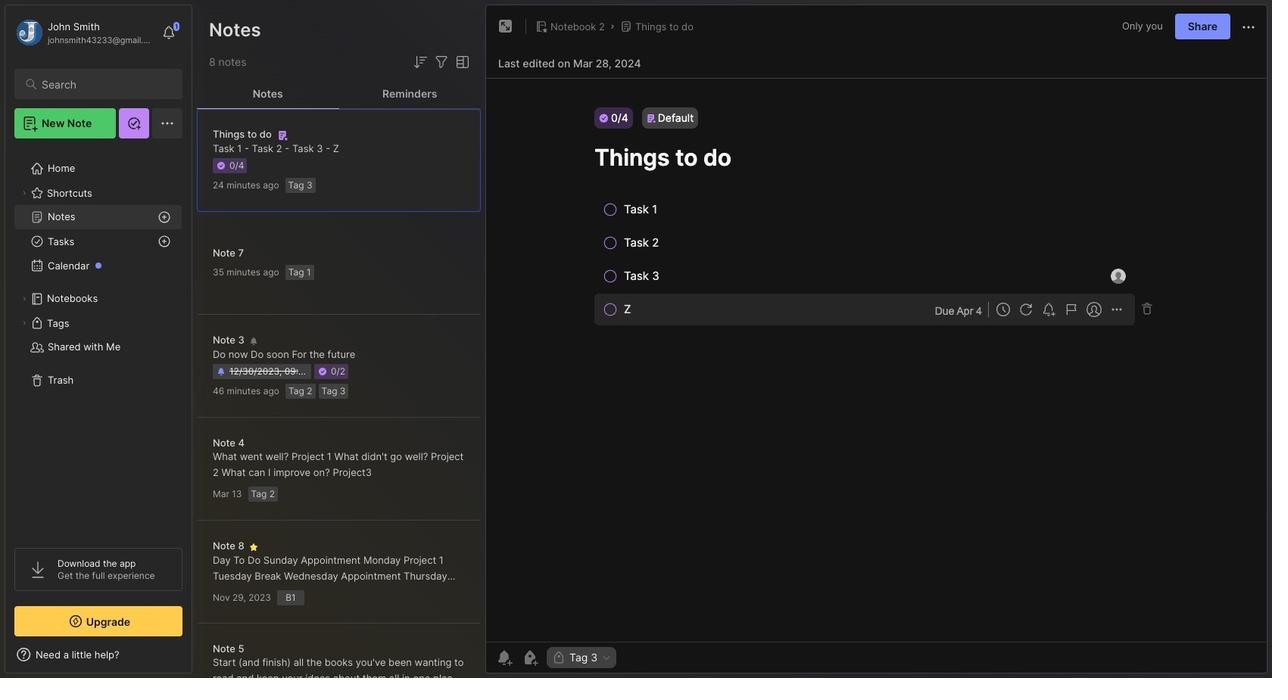 Task type: locate. For each thing, give the bounding box(es) containing it.
Note Editor text field
[[486, 78, 1267, 642]]

tree
[[5, 148, 192, 535]]

expand tags image
[[20, 319, 29, 328]]

tab list
[[197, 79, 481, 109]]

None search field
[[42, 75, 169, 93]]

tree inside main element
[[5, 148, 192, 535]]

main element
[[0, 0, 197, 679]]

View options field
[[451, 53, 472, 71]]

Add filters field
[[432, 53, 451, 71]]

note window element
[[485, 5, 1268, 674]]

more actions image
[[1240, 18, 1258, 36]]

add filters image
[[432, 53, 451, 71]]

add tag image
[[521, 649, 539, 667]]



Task type: vqa. For each thing, say whether or not it's contained in the screenshot.
2nd tab from right
no



Task type: describe. For each thing, give the bounding box(es) containing it.
expand note image
[[497, 17, 515, 36]]

none search field inside main element
[[42, 75, 169, 93]]

expand notebooks image
[[20, 295, 29, 304]]

click to collapse image
[[191, 651, 203, 669]]

More actions field
[[1240, 17, 1258, 36]]

Sort options field
[[411, 53, 429, 71]]

WHAT'S NEW field
[[5, 643, 192, 667]]

Search text field
[[42, 77, 169, 92]]

add a reminder image
[[495, 649, 513, 667]]

Account field
[[14, 17, 154, 48]]



